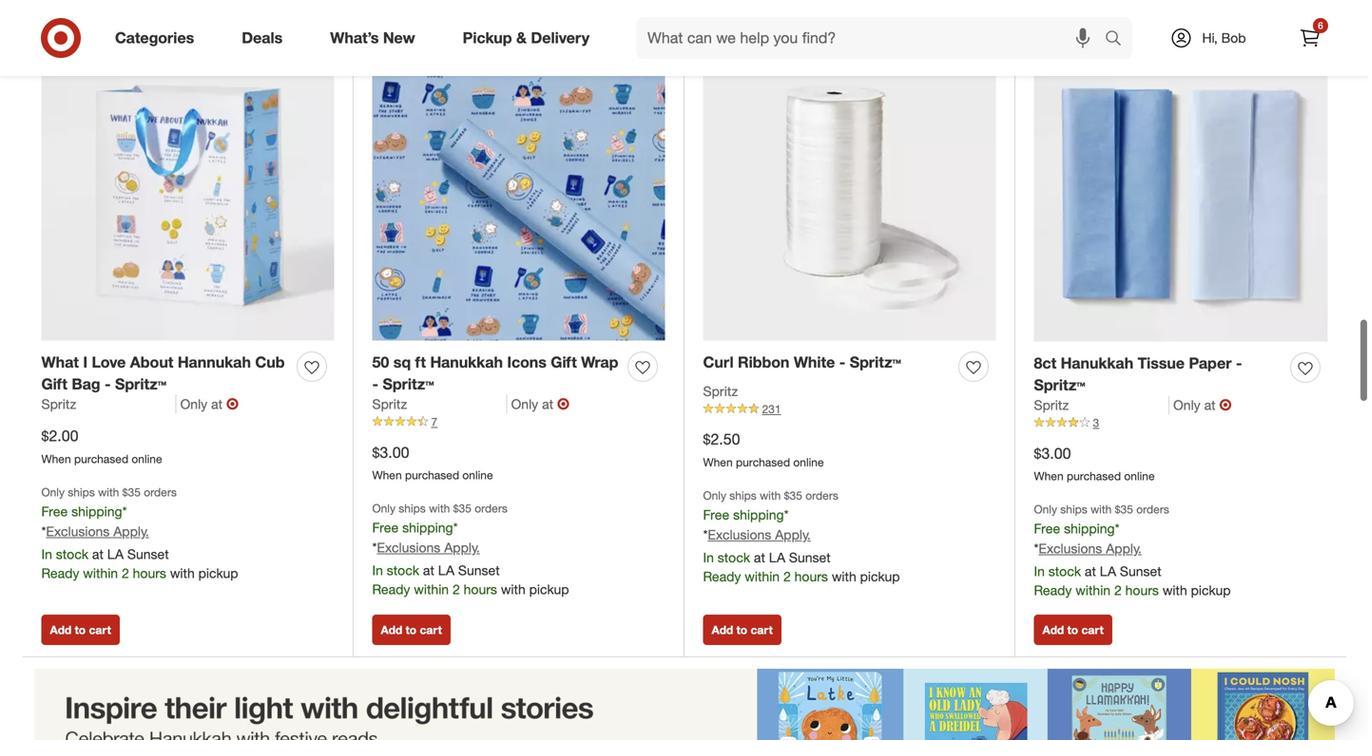 Task type: locate. For each thing, give the bounding box(es) containing it.
¬ up 7 link
[[557, 395, 570, 414]]

curl ribbon white - spritz™ image
[[703, 48, 996, 341], [703, 48, 996, 341]]

1 add to cart button from the left
[[41, 615, 120, 646]]

pickup for 8ct hanukkah tissue paper - spritz™
[[1191, 583, 1231, 599]]

ready
[[41, 565, 79, 582], [703, 569, 741, 585], [372, 582, 410, 598], [1034, 583, 1072, 599]]

sunset
[[127, 546, 169, 563], [789, 550, 831, 566], [458, 563, 500, 579], [1120, 564, 1162, 580]]

sunset for tissue
[[1120, 564, 1162, 580]]

exclusions apply. link
[[46, 523, 149, 540], [708, 527, 811, 543], [377, 540, 480, 556], [1039, 541, 1142, 557]]

white
[[794, 353, 835, 372]]

spritz link down the bag
[[41, 395, 177, 414]]

spritz for 50 sq ft hanukkah icons gift wrap - spritz™
[[372, 396, 407, 413]]

orders
[[144, 485, 177, 500], [806, 489, 839, 503], [475, 502, 508, 516], [1137, 503, 1170, 517]]

when inside $2.00 when purchased online
[[41, 452, 71, 467]]

in
[[41, 546, 52, 563], [703, 550, 714, 566], [372, 563, 383, 579], [1034, 564, 1045, 580]]

50 sq ft hanukkah icons gift wrap - spritz™
[[372, 353, 619, 394]]

categories link
[[99, 17, 218, 59]]

to
[[75, 623, 86, 638], [406, 623, 417, 638], [737, 623, 748, 638], [1068, 623, 1079, 638]]

gift left wrap
[[551, 353, 577, 372]]

what's new
[[330, 29, 415, 47]]

1 horizontal spatial gift
[[551, 353, 577, 372]]

la
[[107, 546, 124, 563], [769, 550, 786, 566], [438, 563, 455, 579], [1100, 564, 1117, 580]]

ships for 8ct hanukkah tissue paper - spritz™
[[1061, 503, 1088, 517]]

online for tissue
[[1125, 470, 1155, 484]]

ships for curl ribbon white - spritz™
[[730, 489, 757, 503]]

- inside 50 sq ft hanukkah icons gift wrap - spritz™
[[372, 375, 379, 394]]

spritz™ down sq
[[383, 375, 434, 394]]

purchased for i
[[74, 452, 128, 467]]

cub
[[255, 353, 285, 372]]

50
[[372, 353, 389, 372]]

online down what i love about hannukah cub gift bag - spritz™
[[132, 452, 162, 467]]

add to cart button for what i love about hannukah cub gift bag - spritz™
[[41, 615, 120, 646]]

$3.00 for 50 sq ft hanukkah icons gift wrap - spritz™
[[372, 444, 410, 462]]

hanukkah right 8ct on the right of the page
[[1061, 354, 1134, 373]]

online inside '$2.50 when purchased online'
[[794, 456, 824, 470]]

pickup & delivery
[[463, 29, 590, 47]]

hours for ft
[[464, 582, 497, 598]]

ready for what i love about hannukah cub gift bag - spritz™
[[41, 565, 79, 582]]

2 for ft
[[453, 582, 460, 598]]

when
[[41, 452, 71, 467], [703, 456, 733, 470], [372, 469, 402, 483], [1034, 470, 1064, 484]]

hours
[[133, 565, 166, 582], [795, 569, 828, 585], [464, 582, 497, 598], [1126, 583, 1159, 599]]

pickup
[[463, 29, 512, 47]]

add to cart button
[[41, 615, 120, 646], [372, 615, 451, 646], [703, 615, 782, 646], [1034, 615, 1113, 646]]

- right paper
[[1237, 354, 1243, 373]]

$3.00
[[372, 444, 410, 462], [1034, 444, 1072, 463]]

$3.00 when purchased online for 50 sq ft hanukkah icons gift wrap - spritz™
[[372, 444, 493, 483]]

0 horizontal spatial $3.00
[[372, 444, 410, 462]]

only ships with $35 orders free shipping * * exclusions apply. in stock at  la sunset ready within 2 hours with pickup
[[41, 485, 238, 582], [703, 489, 900, 585], [372, 502, 569, 598], [1034, 503, 1231, 599]]

shipping for 8ct hanukkah tissue paper - spritz™
[[1064, 521, 1115, 538]]

purchased inside '$2.50 when purchased online'
[[736, 456, 790, 470]]

gift
[[551, 353, 577, 372], [41, 375, 67, 394]]

spritz link up 7 at the bottom left of the page
[[372, 395, 508, 414]]

spritz™ inside 8ct hanukkah tissue paper - spritz™
[[1034, 376, 1086, 395]]

$3.00 down 8ct on the right of the page
[[1034, 444, 1072, 463]]

gift down what
[[41, 375, 67, 394]]

2 cart from the left
[[420, 623, 442, 638]]

$3.00 down 50
[[372, 444, 410, 462]]

¬
[[226, 395, 239, 414], [557, 395, 570, 414], [1220, 396, 1232, 415]]

hi, bob
[[1203, 29, 1247, 46]]

only at ¬
[[180, 395, 239, 414], [511, 395, 570, 414], [1174, 396, 1232, 415]]

cart for curl ribbon white - spritz™
[[751, 623, 773, 638]]

free
[[41, 504, 68, 520], [703, 507, 730, 524], [372, 520, 399, 537], [1034, 521, 1061, 538]]

shipping
[[71, 504, 122, 520], [733, 507, 784, 524], [402, 520, 453, 537], [1064, 521, 1115, 538]]

0 horizontal spatial $3.00 when purchased online
[[372, 444, 493, 483]]

4 add from the left
[[1043, 623, 1065, 638]]

add
[[50, 623, 72, 638], [381, 623, 403, 638], [712, 623, 734, 638], [1043, 623, 1065, 638]]

spritz down 50
[[372, 396, 407, 413]]

¬ down hannukah
[[226, 395, 239, 414]]

apply. for white
[[775, 527, 811, 543]]

curl ribbon white - spritz™ link
[[703, 352, 902, 374]]

50 sq ft hanukkah icons gift wrap - spritz™ link
[[372, 352, 621, 395]]

spritz™ down about
[[115, 375, 167, 394]]

8ct hanukkah tissue paper - spritz™
[[1034, 354, 1243, 395]]

with
[[98, 485, 119, 500], [760, 489, 781, 503], [429, 502, 450, 516], [1091, 503, 1112, 517], [170, 565, 195, 582], [832, 569, 857, 585], [501, 582, 526, 598], [1163, 583, 1188, 599]]

wrap
[[581, 353, 619, 372]]

4 cart from the left
[[1082, 623, 1104, 638]]

online down 7 link
[[463, 469, 493, 483]]

purchased down 7 at the bottom left of the page
[[405, 469, 459, 483]]

only ships with $35 orders free shipping * * exclusions apply. in stock at  la sunset ready within 2 hours with pickup for white
[[703, 489, 900, 585]]

1 cart from the left
[[89, 623, 111, 638]]

0 horizontal spatial only at ¬
[[180, 395, 239, 414]]

i
[[83, 353, 88, 372]]

la for 50 sq ft hanukkah icons gift wrap - spritz™
[[438, 563, 455, 579]]

4 add to cart from the left
[[1043, 623, 1104, 638]]

2 add to cart from the left
[[381, 623, 442, 638]]

spritz link up 3
[[1034, 396, 1170, 415]]

spritz down 8ct on the right of the page
[[1034, 397, 1069, 414]]

add to cart for 50 sq ft hanukkah icons gift wrap - spritz™
[[381, 623, 442, 638]]

1 horizontal spatial $3.00 when purchased online
[[1034, 444, 1155, 484]]

2 to from the left
[[406, 623, 417, 638]]

$35
[[122, 485, 141, 500], [784, 489, 803, 503], [453, 502, 472, 516], [1115, 503, 1134, 517]]

orders down 7 link
[[475, 502, 508, 516]]

shipping for what i love about hannukah cub gift bag - spritz™
[[71, 504, 122, 520]]

orders for paper
[[1137, 503, 1170, 517]]

online inside $2.00 when purchased online
[[132, 452, 162, 467]]

gift inside 50 sq ft hanukkah icons gift wrap - spritz™
[[551, 353, 577, 372]]

*
[[122, 504, 127, 520], [784, 507, 789, 524], [453, 520, 458, 537], [1115, 521, 1120, 538], [41, 523, 46, 540], [703, 527, 708, 543], [372, 540, 377, 556], [1034, 541, 1039, 557]]

exclusions
[[46, 523, 110, 540], [708, 527, 772, 543], [377, 540, 441, 556], [1039, 541, 1103, 557]]

orders for hanukkah
[[475, 502, 508, 516]]

spritz link down curl
[[703, 382, 738, 401]]

¬ for icons
[[557, 395, 570, 414]]

$3.00 for 8ct hanukkah tissue paper - spritz™
[[1034, 444, 1072, 463]]

4 to from the left
[[1068, 623, 1079, 638]]

purchased down $2.50
[[736, 456, 790, 470]]

exclusions for 50 sq ft hanukkah icons gift wrap - spritz™
[[377, 540, 441, 556]]

spritz™ down 8ct on the right of the page
[[1034, 376, 1086, 395]]

spritz™ up 231 link
[[850, 353, 902, 372]]

hanukkah right ft
[[430, 353, 503, 372]]

8ct hanukkah tissue paper - spritz™ image
[[1034, 48, 1328, 342], [1034, 48, 1328, 342]]

purchased inside $2.00 when purchased online
[[74, 452, 128, 467]]

0 horizontal spatial gift
[[41, 375, 67, 394]]

0 horizontal spatial ¬
[[226, 395, 239, 414]]

$35 for love
[[122, 485, 141, 500]]

free for what i love about hannukah cub gift bag - spritz™
[[41, 504, 68, 520]]

add for 8ct hanukkah tissue paper - spritz™
[[1043, 623, 1065, 638]]

$3.00 when purchased online down 3
[[1034, 444, 1155, 484]]

1 add to cart from the left
[[50, 623, 111, 638]]

orders down 3 link
[[1137, 503, 1170, 517]]

2
[[122, 565, 129, 582], [784, 569, 791, 585], [453, 582, 460, 598], [1115, 583, 1122, 599]]

3 add to cart button from the left
[[703, 615, 782, 646]]

apply.
[[113, 523, 149, 540], [775, 527, 811, 543], [444, 540, 480, 556], [1106, 541, 1142, 557]]

add to cart button for curl ribbon white - spritz™
[[703, 615, 782, 646]]

online
[[132, 452, 162, 467], [794, 456, 824, 470], [463, 469, 493, 483], [1125, 470, 1155, 484]]

6
[[1319, 19, 1324, 31]]

hours for love
[[133, 565, 166, 582]]

add for 50 sq ft hanukkah icons gift wrap - spritz™
[[381, 623, 403, 638]]

free for 8ct hanukkah tissue paper - spritz™
[[1034, 521, 1061, 538]]

4 add to cart button from the left
[[1034, 615, 1113, 646]]

$2.00
[[41, 427, 79, 446]]

3 to from the left
[[737, 623, 748, 638]]

purchased
[[74, 452, 128, 467], [736, 456, 790, 470], [405, 469, 459, 483], [1067, 470, 1122, 484]]

hanukkah
[[430, 353, 503, 372], [1061, 354, 1134, 373]]

50 sq ft hanukkah icons gift wrap - spritz™ image
[[372, 48, 665, 341], [372, 48, 665, 341]]

spritz up "$2.00"
[[41, 396, 76, 413]]

icons
[[507, 353, 547, 372]]

ships for 50 sq ft hanukkah icons gift wrap - spritz™
[[399, 502, 426, 516]]

- down 50
[[372, 375, 379, 394]]

2 add from the left
[[381, 623, 403, 638]]

¬ down paper
[[1220, 396, 1232, 415]]

only at ¬ up 3 link
[[1174, 396, 1232, 415]]

$2.00 when purchased online
[[41, 427, 162, 467]]

8ct hanukkah tissue paper - spritz™ link
[[1034, 353, 1284, 396]]

when inside '$2.50 when purchased online'
[[703, 456, 733, 470]]

1 horizontal spatial $3.00
[[1034, 444, 1072, 463]]

$3.00 when purchased online down 7 at the bottom left of the page
[[372, 444, 493, 483]]

purchased down 3
[[1067, 470, 1122, 484]]

- right the bag
[[105, 375, 111, 394]]

$3.00 when purchased online
[[372, 444, 493, 483], [1034, 444, 1155, 484]]

purchased down "$2.00"
[[74, 452, 128, 467]]

only ships with $35 orders free shipping * * exclusions apply. in stock at  la sunset ready within 2 hours with pickup for love
[[41, 485, 238, 582]]

2 for tissue
[[1115, 583, 1122, 599]]

spritz link for 8ct hanukkah tissue paper - spritz™
[[1034, 396, 1170, 415]]

spritz™
[[850, 353, 902, 372], [115, 375, 167, 394], [383, 375, 434, 394], [1034, 376, 1086, 395]]

only at ¬ up 7 link
[[511, 395, 570, 414]]

0 horizontal spatial hanukkah
[[430, 353, 503, 372]]

stock
[[56, 546, 88, 563], [718, 550, 751, 566], [387, 563, 420, 579], [1049, 564, 1082, 580]]

1 add from the left
[[50, 623, 72, 638]]

within
[[83, 565, 118, 582], [745, 569, 780, 585], [414, 582, 449, 598], [1076, 583, 1111, 599]]

gift inside what i love about hannukah cub gift bag - spritz™
[[41, 375, 67, 394]]

spritz™ inside 50 sq ft hanukkah icons gift wrap - spritz™
[[383, 375, 434, 394]]

stock for what i love about hannukah cub gift bag - spritz™
[[56, 546, 88, 563]]

online down 3 link
[[1125, 470, 1155, 484]]

2 add to cart button from the left
[[372, 615, 451, 646]]

at
[[211, 396, 223, 413], [542, 396, 554, 413], [1205, 397, 1216, 414], [92, 546, 104, 563], [754, 550, 766, 566], [423, 563, 435, 579], [1085, 564, 1097, 580]]

spritz link
[[703, 382, 738, 401], [41, 395, 177, 414], [372, 395, 508, 414], [1034, 396, 1170, 415]]

delivery
[[531, 29, 590, 47]]

$35 for white
[[784, 489, 803, 503]]

2 horizontal spatial ¬
[[1220, 396, 1232, 415]]

add to cart
[[50, 623, 111, 638], [381, 623, 442, 638], [712, 623, 773, 638], [1043, 623, 1104, 638]]

ships
[[68, 485, 95, 500], [730, 489, 757, 503], [399, 502, 426, 516], [1061, 503, 1088, 517]]

1 horizontal spatial hanukkah
[[1061, 354, 1134, 373]]

shipping for curl ribbon white - spritz™
[[733, 507, 784, 524]]

spritz
[[703, 383, 738, 400], [41, 396, 76, 413], [372, 396, 407, 413], [1034, 397, 1069, 414]]

1 horizontal spatial ¬
[[557, 395, 570, 414]]

only
[[180, 396, 208, 413], [511, 396, 539, 413], [1174, 397, 1201, 414], [41, 485, 65, 500], [703, 489, 727, 503], [372, 502, 396, 516], [1034, 503, 1058, 517]]

3 add from the left
[[712, 623, 734, 638]]

2 horizontal spatial only at ¬
[[1174, 396, 1232, 415]]

1 horizontal spatial only at ¬
[[511, 395, 570, 414]]

1 to from the left
[[75, 623, 86, 638]]

stock for curl ribbon white - spritz™
[[718, 550, 751, 566]]

add to cart for 8ct hanukkah tissue paper - spritz™
[[1043, 623, 1104, 638]]

3 link
[[1034, 415, 1328, 432]]

online down 231 link
[[794, 456, 824, 470]]

-
[[840, 353, 846, 372], [1237, 354, 1243, 373], [105, 375, 111, 394], [372, 375, 379, 394]]

sunset for ft
[[458, 563, 500, 579]]

la for 8ct hanukkah tissue paper - spritz™
[[1100, 564, 1117, 580]]

orders down $2.00 when purchased online
[[144, 485, 177, 500]]

pickup
[[198, 565, 238, 582], [860, 569, 900, 585], [529, 582, 569, 598], [1191, 583, 1231, 599]]

when for curl ribbon white - spritz™
[[703, 456, 733, 470]]

add to cart button for 50 sq ft hanukkah icons gift wrap - spritz™
[[372, 615, 451, 646]]

231
[[762, 402, 781, 417]]

cart
[[89, 623, 111, 638], [420, 623, 442, 638], [751, 623, 773, 638], [1082, 623, 1104, 638]]

1 vertical spatial gift
[[41, 375, 67, 394]]

to for what i love about hannukah cub gift bag - spritz™
[[75, 623, 86, 638]]

what i love about hannukah cub gift bag - spritz™ image
[[41, 48, 334, 341], [41, 48, 334, 341]]

3 add to cart from the left
[[712, 623, 773, 638]]

3 cart from the left
[[751, 623, 773, 638]]

exclusions for what i love about hannukah cub gift bag - spritz™
[[46, 523, 110, 540]]

exclusions for curl ribbon white - spritz™
[[708, 527, 772, 543]]

orders down '$2.50 when purchased online'
[[806, 489, 839, 503]]

spritz™ inside curl ribbon white - spritz™ link
[[850, 353, 902, 372]]

online for love
[[132, 452, 162, 467]]

0 vertical spatial gift
[[551, 353, 577, 372]]

ready for curl ribbon white - spritz™
[[703, 569, 741, 585]]

add for curl ribbon white - spritz™
[[712, 623, 734, 638]]

only at ¬ down hannukah
[[180, 395, 239, 414]]

- right white
[[840, 353, 846, 372]]



Task type: describe. For each thing, give the bounding box(es) containing it.
- inside what i love about hannukah cub gift bag - spritz™
[[105, 375, 111, 394]]

ribbon
[[738, 353, 790, 372]]

in for 50 sq ft hanukkah icons gift wrap - spritz™
[[372, 563, 383, 579]]

only at ¬ for -
[[1174, 396, 1232, 415]]

$35 for tissue
[[1115, 503, 1134, 517]]

categories
[[115, 29, 194, 47]]

7
[[431, 415, 438, 430]]

within for what i love about hannukah cub gift bag - spritz™
[[83, 565, 118, 582]]

ft
[[415, 353, 426, 372]]

spritz for what i love about hannukah cub gift bag - spritz™
[[41, 396, 76, 413]]

new
[[383, 29, 415, 47]]

pickup for curl ribbon white - spritz™
[[860, 569, 900, 585]]

cart for what i love about hannukah cub gift bag - spritz™
[[89, 623, 111, 638]]

hours for tissue
[[1126, 583, 1159, 599]]

purchased for sq
[[405, 469, 459, 483]]

purchased for ribbon
[[736, 456, 790, 470]]

spritz link for 50 sq ft hanukkah icons gift wrap - spritz™
[[372, 395, 508, 414]]

pickup & delivery link
[[447, 17, 614, 59]]

pickup for 50 sq ft hanukkah icons gift wrap - spritz™
[[529, 582, 569, 598]]

7 link
[[372, 414, 665, 431]]

add to cart button for 8ct hanukkah tissue paper - spritz™
[[1034, 615, 1113, 646]]

to for curl ribbon white - spritz™
[[737, 623, 748, 638]]

love
[[92, 353, 126, 372]]

hours for white
[[795, 569, 828, 585]]

hanukkah inside 8ct hanukkah tissue paper - spritz™
[[1061, 354, 1134, 373]]

spritz™ inside what i love about hannukah cub gift bag - spritz™
[[115, 375, 167, 394]]

search button
[[1097, 17, 1142, 63]]

stock for 8ct hanukkah tissue paper - spritz™
[[1049, 564, 1082, 580]]

exclusions apply. link for what i love about hannukah cub gift bag - spritz™
[[46, 523, 149, 540]]

sunset for love
[[127, 546, 169, 563]]

la for curl ribbon white - spritz™
[[769, 550, 786, 566]]

advertisement region
[[23, 670, 1347, 741]]

orders for about
[[144, 485, 177, 500]]

6 link
[[1290, 17, 1332, 59]]

apply. for ft
[[444, 540, 480, 556]]

free for curl ribbon white - spritz™
[[703, 507, 730, 524]]

bob
[[1222, 29, 1247, 46]]

ships for what i love about hannukah cub gift bag - spritz™
[[68, 485, 95, 500]]

in for 8ct hanukkah tissue paper - spritz™
[[1034, 564, 1045, 580]]

hi,
[[1203, 29, 1218, 46]]

in for curl ribbon white - spritz™
[[703, 550, 714, 566]]

ready for 8ct hanukkah tissue paper - spritz™
[[1034, 583, 1072, 599]]

2 for white
[[784, 569, 791, 585]]

stock for 50 sq ft hanukkah icons gift wrap - spritz™
[[387, 563, 420, 579]]

- inside 8ct hanukkah tissue paper - spritz™
[[1237, 354, 1243, 373]]

bag
[[72, 375, 100, 394]]

what i love about hannukah cub gift bag - spritz™ link
[[41, 352, 290, 395]]

$3.00 when purchased online for 8ct hanukkah tissue paper - spritz™
[[1034, 444, 1155, 484]]

to for 50 sq ft hanukkah icons gift wrap - spritz™
[[406, 623, 417, 638]]

what i love about hannukah cub gift bag - spritz™
[[41, 353, 285, 394]]

exclusions apply. link for curl ribbon white - spritz™
[[708, 527, 811, 543]]

apply. for tissue
[[1106, 541, 1142, 557]]

tissue
[[1138, 354, 1185, 373]]

within for curl ribbon white - spritz™
[[745, 569, 780, 585]]

$35 for ft
[[453, 502, 472, 516]]

hanukkah inside 50 sq ft hanukkah icons gift wrap - spritz™
[[430, 353, 503, 372]]

when for 8ct hanukkah tissue paper - spritz™
[[1034, 470, 1064, 484]]

cart for 50 sq ft hanukkah icons gift wrap - spritz™
[[420, 623, 442, 638]]

only ships with $35 orders free shipping * * exclusions apply. in stock at  la sunset ready within 2 hours with pickup for ft
[[372, 502, 569, 598]]

ready for 50 sq ft hanukkah icons gift wrap - spritz™
[[372, 582, 410, 598]]

8ct
[[1034, 354, 1057, 373]]

purchased for hanukkah
[[1067, 470, 1122, 484]]

pickup for what i love about hannukah cub gift bag - spritz™
[[198, 565, 238, 582]]

only at ¬ for hannukah
[[180, 395, 239, 414]]

when for what i love about hannukah cub gift bag - spritz™
[[41, 452, 71, 467]]

curl
[[703, 353, 734, 372]]

orders for -
[[806, 489, 839, 503]]

paper
[[1189, 354, 1232, 373]]

What can we help you find? suggestions appear below search field
[[636, 17, 1110, 59]]

search
[[1097, 31, 1142, 49]]

2 for love
[[122, 565, 129, 582]]

sq
[[394, 353, 411, 372]]

231 link
[[703, 401, 996, 418]]

about
[[130, 353, 174, 372]]

spritz for 8ct hanukkah tissue paper - spritz™
[[1034, 397, 1069, 414]]

deals link
[[226, 17, 307, 59]]

apply. for love
[[113, 523, 149, 540]]

online for ft
[[463, 469, 493, 483]]

spritz link for what i love about hannukah cub gift bag - spritz™
[[41, 395, 177, 414]]

when for 50 sq ft hanukkah icons gift wrap - spritz™
[[372, 469, 402, 483]]

what's
[[330, 29, 379, 47]]

cart for 8ct hanukkah tissue paper - spritz™
[[1082, 623, 1104, 638]]

in for what i love about hannukah cub gift bag - spritz™
[[41, 546, 52, 563]]

free for 50 sq ft hanukkah icons gift wrap - spritz™
[[372, 520, 399, 537]]

hannukah
[[178, 353, 251, 372]]

deals
[[242, 29, 283, 47]]

sunset for white
[[789, 550, 831, 566]]

what
[[41, 353, 79, 372]]

&
[[516, 29, 527, 47]]

add for what i love about hannukah cub gift bag - spritz™
[[50, 623, 72, 638]]

$2.50
[[703, 431, 741, 449]]

spritz down curl
[[703, 383, 738, 400]]

exclusions apply. link for 8ct hanukkah tissue paper - spritz™
[[1039, 541, 1142, 557]]

add to cart for what i love about hannukah cub gift bag - spritz™
[[50, 623, 111, 638]]

3
[[1093, 416, 1100, 431]]

only at ¬ for icons
[[511, 395, 570, 414]]

shipping for 50 sq ft hanukkah icons gift wrap - spritz™
[[402, 520, 453, 537]]

la for what i love about hannukah cub gift bag - spritz™
[[107, 546, 124, 563]]

¬ for hannukah
[[226, 395, 239, 414]]

exclusions for 8ct hanukkah tissue paper - spritz™
[[1039, 541, 1103, 557]]

to for 8ct hanukkah tissue paper - spritz™
[[1068, 623, 1079, 638]]

$2.50 when purchased online
[[703, 431, 824, 470]]

only ships with $35 orders free shipping * * exclusions apply. in stock at  la sunset ready within 2 hours with pickup for tissue
[[1034, 503, 1231, 599]]

what's new link
[[314, 17, 439, 59]]

exclusions apply. link for 50 sq ft hanukkah icons gift wrap - spritz™
[[377, 540, 480, 556]]

online for white
[[794, 456, 824, 470]]

curl ribbon white - spritz™
[[703, 353, 902, 372]]



Task type: vqa. For each thing, say whether or not it's contained in the screenshot.
treats
no



